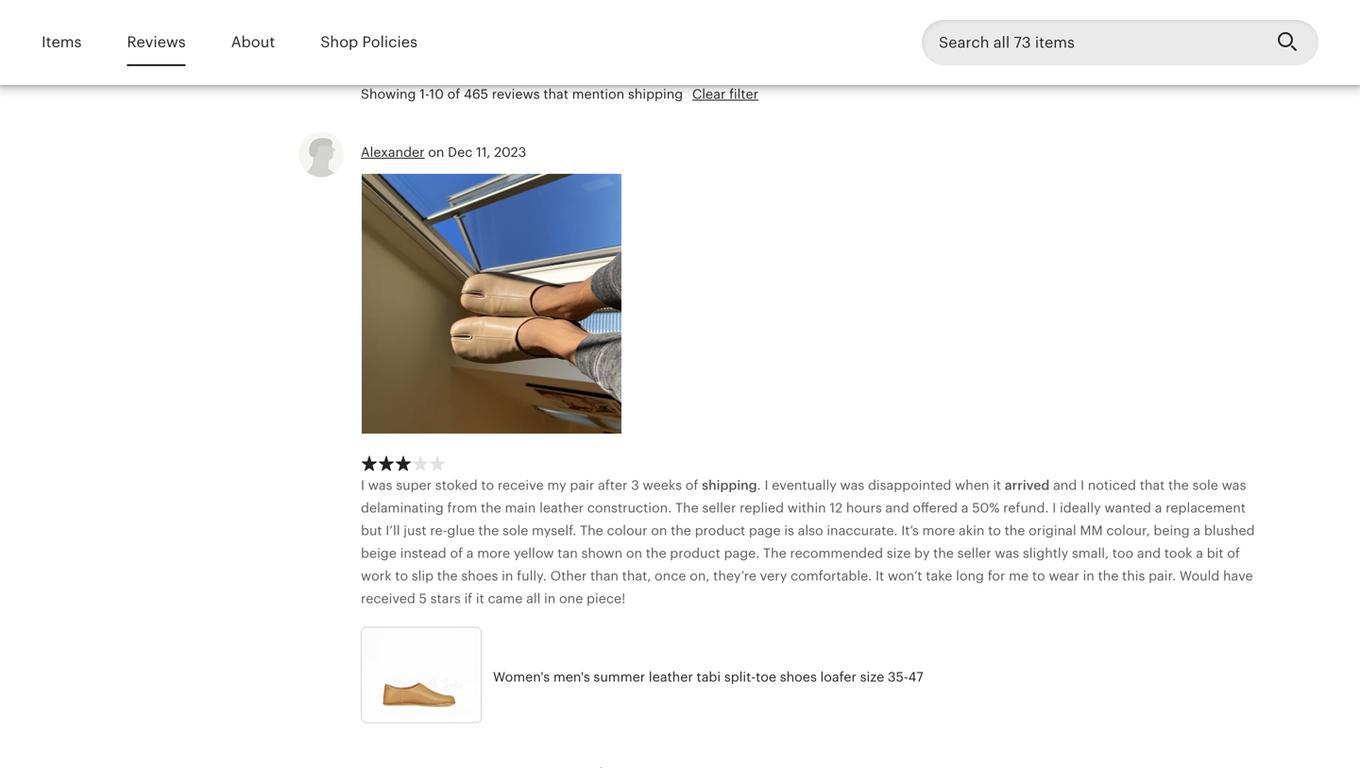 Task type: vqa. For each thing, say whether or not it's contained in the screenshot.
shoes
yes



Task type: describe. For each thing, give the bounding box(es) containing it.
page.
[[724, 546, 760, 561]]

women's men's summer leather tabi split-toe shoes loafer size 35-47
[[493, 670, 924, 685]]

me
[[1009, 568, 1029, 583]]

very
[[760, 568, 787, 583]]

received
[[361, 591, 416, 606]]

colour,
[[1107, 523, 1150, 538]]

slip
[[412, 568, 434, 583]]

was up replacement
[[1222, 477, 1246, 493]]

fully.
[[517, 568, 547, 583]]

dec
[[448, 144, 473, 160]]

to right stoked
[[481, 477, 494, 493]]

replacement
[[1166, 500, 1246, 515]]

just
[[404, 523, 427, 538]]

being
[[1154, 523, 1190, 538]]

a down replacement
[[1194, 523, 1201, 538]]

leather inside and i noticed that the sole was delaminating from the main leather construction. the seller replied within 12 hours and offered a 50% refund. i ideally wanted a replacement but i'll just re-glue the sole myself. the colour on the product page is also inaccurate. it's more akin to the original mm colour, being a blushed beige instead of a more yellow tan shown on the product page.   the recommended size by the seller was slightly small, too and took a bit of work to slip the shoes in fully.   other than that, once on, they're very comfortable. it won't take long for me to wear in the this pair. would have received 5 stars if it came all in one piece!
[[540, 500, 584, 515]]

i'll
[[386, 523, 400, 538]]

0 horizontal spatial seller
[[702, 500, 736, 515]]

eventually
[[772, 477, 837, 493]]

a down the glue
[[466, 546, 474, 561]]

about link
[[231, 21, 275, 64]]

it inside and i noticed that the sole was delaminating from the main leather construction. the seller replied within 12 hours and offered a 50% refund. i ideally wanted a replacement but i'll just re-glue the sole myself. the colour on the product page is also inaccurate. it's more akin to the original mm colour, being a blushed beige instead of a more yellow tan shown on the product page.   the recommended size by the seller was slightly small, too and took a bit of work to slip the shoes in fully.   other than that, once on, they're very comfortable. it won't take long for me to wear in the this pair. would have received 5 stars if it came all in one piece!
[[476, 591, 484, 606]]

take
[[926, 568, 953, 583]]

blushed
[[1204, 523, 1255, 538]]

replied
[[740, 500, 784, 515]]

a left 50%
[[961, 500, 969, 515]]

reviews link
[[127, 21, 186, 64]]

2 horizontal spatial on
[[651, 523, 667, 538]]

0 vertical spatial that
[[544, 86, 569, 101]]

3
[[631, 477, 639, 493]]

mm
[[1080, 523, 1103, 538]]

long
[[956, 568, 984, 583]]

was up the hours
[[840, 477, 865, 493]]

than
[[590, 568, 619, 583]]

glue
[[447, 523, 475, 538]]

shop
[[320, 34, 358, 51]]

size inside women's men's summer leather tabi split-toe shoes loafer size 35-47 link
[[860, 670, 884, 685]]

clear filter link
[[692, 86, 759, 101]]

on,
[[690, 568, 710, 583]]

Search all 73 items text field
[[922, 20, 1262, 65]]

mention
[[572, 86, 625, 101]]

won't
[[888, 568, 923, 583]]

women's
[[493, 670, 550, 685]]

and i noticed that the sole was delaminating from the main leather construction. the seller replied within 12 hours and offered a 50% refund. i ideally wanted a replacement but i'll just re-glue the sole myself. the colour on the product page is also inaccurate. it's more akin to the original mm colour, being a blushed beige instead of a more yellow tan shown on the product page.   the recommended size by the seller was slightly small, too and took a bit of work to slip the shoes in fully.   other than that, once on, they're very comfortable. it won't take long for me to wear in the this pair. would have received 5 stars if it came all in one piece!
[[361, 477, 1255, 606]]

receive
[[498, 477, 544, 493]]

alexander wong added a photo of their purchase image
[[362, 174, 622, 434]]

this
[[1122, 568, 1145, 583]]

recommended
[[790, 546, 883, 561]]

construction.
[[587, 500, 672, 515]]

my
[[547, 477, 567, 493]]

0 vertical spatial it
[[993, 477, 1001, 493]]

i right .
[[765, 477, 769, 493]]

super
[[396, 477, 432, 493]]

was up for in the bottom right of the page
[[995, 546, 1019, 561]]

11,
[[476, 144, 491, 160]]

a left bit
[[1196, 546, 1204, 561]]

to right me
[[1032, 568, 1045, 583]]

5
[[419, 591, 427, 606]]

.
[[757, 477, 761, 493]]

tan
[[558, 546, 578, 561]]

2023
[[494, 144, 526, 160]]

of right bit
[[1227, 546, 1240, 561]]

refund.
[[1003, 500, 1049, 515]]

shop policies link
[[320, 21, 418, 64]]

shop policies
[[320, 34, 418, 51]]

1 horizontal spatial in
[[544, 591, 556, 606]]

i was super stoked to receive my pair after 3 weeks of shipping . i eventually was disappointed when it arrived
[[361, 477, 1050, 493]]

1 vertical spatial shoes
[[780, 670, 817, 685]]

items
[[42, 34, 82, 51]]

yellow
[[514, 546, 554, 561]]

465
[[464, 86, 488, 101]]

0 vertical spatial sole
[[1193, 477, 1219, 493]]

comfortable.
[[791, 568, 872, 583]]

arrived
[[1005, 477, 1050, 493]]

2 horizontal spatial in
[[1083, 568, 1095, 583]]

wear
[[1049, 568, 1080, 583]]

alexander
[[361, 144, 425, 160]]

10
[[429, 86, 444, 101]]

myself.
[[532, 523, 577, 538]]

original
[[1029, 523, 1077, 538]]

one
[[559, 591, 583, 606]]

colour
[[607, 523, 648, 538]]

shoes inside and i noticed that the sole was delaminating from the main leather construction. the seller replied within 12 hours and offered a 50% refund. i ideally wanted a replacement but i'll just re-glue the sole myself. the colour on the product page is also inaccurate. it's more akin to the original mm colour, being a blushed beige instead of a more yellow tan shown on the product page.   the recommended size by the seller was slightly small, too and took a bit of work to slip the shoes in fully.   other than that, once on, they're very comfortable. it won't take long for me to wear in the this pair. would have received 5 stars if it came all in one piece!
[[461, 568, 498, 583]]

bit
[[1207, 546, 1224, 561]]

12
[[830, 500, 843, 515]]

re-
[[430, 523, 447, 538]]

about
[[231, 34, 275, 51]]

is
[[784, 523, 794, 538]]

within
[[788, 500, 826, 515]]

alexander on dec 11, 2023
[[361, 144, 526, 160]]

1 vertical spatial more
[[477, 546, 510, 561]]

akin
[[959, 523, 985, 538]]

loafer
[[821, 670, 857, 685]]

work
[[361, 568, 392, 583]]

tabi
[[697, 670, 721, 685]]

50%
[[972, 500, 1000, 515]]

once
[[655, 568, 686, 583]]



Task type: locate. For each thing, give the bounding box(es) containing it.
it
[[876, 568, 884, 583]]

beige
[[361, 546, 397, 561]]

was
[[368, 477, 393, 493], [840, 477, 865, 493], [1222, 477, 1246, 493], [995, 546, 1019, 561]]

2 vertical spatial the
[[763, 546, 787, 561]]

1 horizontal spatial shipping
[[702, 477, 757, 493]]

by
[[914, 546, 930, 561]]

other
[[550, 568, 587, 583]]

of right 10
[[447, 86, 460, 101]]

2 vertical spatial and
[[1137, 546, 1161, 561]]

it right "if"
[[476, 591, 484, 606]]

that up wanted
[[1140, 477, 1165, 493]]

and down disappointed
[[886, 500, 909, 515]]

size inside and i noticed that the sole was delaminating from the main leather construction. the seller replied within 12 hours and offered a 50% refund. i ideally wanted a replacement but i'll just re-glue the sole myself. the colour on the product page is also inaccurate. it's more akin to the original mm colour, being a blushed beige instead of a more yellow tan shown on the product page.   the recommended size by the seller was slightly small, too and took a bit of work to slip the shoes in fully.   other than that, once on, they're very comfortable. it won't take long for me to wear in the this pair. would have received 5 stars if it came all in one piece!
[[887, 546, 911, 561]]

offered
[[913, 500, 958, 515]]

1 horizontal spatial more
[[922, 523, 955, 538]]

that
[[544, 86, 569, 101], [1140, 477, 1165, 493]]

in right all
[[544, 591, 556, 606]]

seller
[[702, 500, 736, 515], [958, 546, 992, 561]]

slightly
[[1023, 546, 1069, 561]]

0 horizontal spatial shipping
[[628, 86, 683, 101]]

1 horizontal spatial size
[[887, 546, 911, 561]]

0 vertical spatial the
[[675, 500, 699, 515]]

1 vertical spatial leather
[[649, 670, 693, 685]]

and up ideally
[[1053, 477, 1077, 493]]

product up on,
[[670, 546, 721, 561]]

0 vertical spatial product
[[695, 523, 745, 538]]

47
[[908, 670, 924, 685]]

35-
[[888, 670, 908, 685]]

to
[[481, 477, 494, 493], [988, 523, 1001, 538], [395, 568, 408, 583], [1032, 568, 1045, 583]]

0 horizontal spatial on
[[428, 144, 444, 160]]

it
[[993, 477, 1001, 493], [476, 591, 484, 606]]

they're
[[713, 568, 757, 583]]

instead
[[400, 546, 447, 561]]

wanted
[[1105, 500, 1152, 515]]

0 vertical spatial on
[[428, 144, 444, 160]]

seller down i was super stoked to receive my pair after 3 weeks of shipping . i eventually was disappointed when it arrived
[[702, 500, 736, 515]]

filter
[[729, 86, 759, 101]]

product
[[695, 523, 745, 538], [670, 546, 721, 561]]

piece!
[[587, 591, 626, 606]]

hours
[[846, 500, 882, 515]]

2 horizontal spatial and
[[1137, 546, 1161, 561]]

1 vertical spatial seller
[[958, 546, 992, 561]]

to left the slip
[[395, 568, 408, 583]]

and right the "too"
[[1137, 546, 1161, 561]]

it right when
[[993, 477, 1001, 493]]

0 vertical spatial seller
[[702, 500, 736, 515]]

1 vertical spatial sole
[[503, 523, 528, 538]]

0 vertical spatial and
[[1053, 477, 1077, 493]]

from
[[447, 500, 477, 515]]

to right 'akin'
[[988, 523, 1001, 538]]

of down the glue
[[450, 546, 463, 561]]

1 horizontal spatial shoes
[[780, 670, 817, 685]]

0 horizontal spatial size
[[860, 670, 884, 685]]

size
[[887, 546, 911, 561], [860, 670, 884, 685]]

1 horizontal spatial and
[[1053, 477, 1077, 493]]

0 horizontal spatial it
[[476, 591, 484, 606]]

on up the that,
[[626, 546, 642, 561]]

pair.
[[1149, 568, 1176, 583]]

main
[[505, 500, 536, 515]]

and
[[1053, 477, 1077, 493], [886, 500, 909, 515], [1137, 546, 1161, 561]]

came
[[488, 591, 523, 606]]

i up delaminating
[[361, 477, 365, 493]]

1 horizontal spatial sole
[[1193, 477, 1219, 493]]

have
[[1223, 568, 1253, 583]]

but
[[361, 523, 382, 538]]

1 vertical spatial size
[[860, 670, 884, 685]]

also
[[798, 523, 823, 538]]

1 horizontal spatial on
[[626, 546, 642, 561]]

the up shown
[[580, 523, 603, 538]]

0 vertical spatial leather
[[540, 500, 584, 515]]

i up 'original'
[[1053, 500, 1056, 515]]

2 horizontal spatial the
[[763, 546, 787, 561]]

page
[[749, 523, 781, 538]]

after
[[598, 477, 628, 493]]

of right weeks
[[686, 477, 698, 493]]

was up delaminating
[[368, 477, 393, 493]]

shown
[[581, 546, 623, 561]]

1 horizontal spatial seller
[[958, 546, 992, 561]]

pair
[[570, 477, 594, 493]]

if
[[464, 591, 473, 606]]

reviews
[[492, 86, 540, 101]]

would
[[1180, 568, 1220, 583]]

inaccurate.
[[827, 523, 898, 538]]

size left by
[[887, 546, 911, 561]]

too
[[1113, 546, 1134, 561]]

1-
[[420, 86, 429, 101]]

sole down main
[[503, 523, 528, 538]]

leather down my
[[540, 500, 584, 515]]

a up being
[[1155, 500, 1162, 515]]

leather left tabi on the bottom right of page
[[649, 670, 693, 685]]

1 horizontal spatial the
[[675, 500, 699, 515]]

it's
[[901, 523, 919, 538]]

leather
[[540, 500, 584, 515], [649, 670, 693, 685]]

1 vertical spatial on
[[651, 523, 667, 538]]

shoes up "if"
[[461, 568, 498, 583]]

toe
[[756, 670, 777, 685]]

sole up replacement
[[1193, 477, 1219, 493]]

1 vertical spatial it
[[476, 591, 484, 606]]

0 vertical spatial shoes
[[461, 568, 498, 583]]

0 horizontal spatial that
[[544, 86, 569, 101]]

the
[[1169, 477, 1189, 493], [481, 500, 501, 515], [478, 523, 499, 538], [671, 523, 691, 538], [1005, 523, 1025, 538], [646, 546, 667, 561], [933, 546, 954, 561], [437, 568, 458, 583], [1098, 568, 1119, 583]]

0 horizontal spatial in
[[502, 568, 513, 583]]

in down small,
[[1083, 568, 1095, 583]]

stoked
[[435, 477, 478, 493]]

for
[[988, 568, 1006, 583]]

items link
[[42, 21, 82, 64]]

1 vertical spatial shipping
[[702, 477, 757, 493]]

that right the reviews
[[544, 86, 569, 101]]

women's men's summer leather tabi split-toe shoes loafer size 35-47 link
[[361, 627, 1107, 728]]

1 horizontal spatial leather
[[649, 670, 693, 685]]

1 horizontal spatial that
[[1140, 477, 1165, 493]]

weeks
[[643, 477, 682, 493]]

1 vertical spatial and
[[886, 500, 909, 515]]

on left "dec"
[[428, 144, 444, 160]]

1 vertical spatial the
[[580, 523, 603, 538]]

0 horizontal spatial leather
[[540, 500, 584, 515]]

when
[[955, 477, 990, 493]]

1 vertical spatial product
[[670, 546, 721, 561]]

alexander link
[[361, 144, 425, 160]]

leather inside women's men's summer leather tabi split-toe shoes loafer size 35-47 link
[[649, 670, 693, 685]]

size left 35- on the bottom right
[[860, 670, 884, 685]]

shoes
[[461, 568, 498, 583], [780, 670, 817, 685]]

0 vertical spatial more
[[922, 523, 955, 538]]

that inside and i noticed that the sole was delaminating from the main leather construction. the seller replied within 12 hours and offered a 50% refund. i ideally wanted a replacement but i'll just re-glue the sole myself. the colour on the product page is also inaccurate. it's more akin to the original mm colour, being a blushed beige instead of a more yellow tan shown on the product page.   the recommended size by the seller was slightly small, too and took a bit of work to slip the shoes in fully.   other than that, once on, they're very comfortable. it won't take long for me to wear in the this pair. would have received 5 stars if it came all in one piece!
[[1140, 477, 1165, 493]]

0 horizontal spatial more
[[477, 546, 510, 561]]

0 vertical spatial size
[[887, 546, 911, 561]]

the up very
[[763, 546, 787, 561]]

seller down 'akin'
[[958, 546, 992, 561]]

more left yellow
[[477, 546, 510, 561]]

more down offered
[[922, 523, 955, 538]]

small,
[[1072, 546, 1109, 561]]

all
[[526, 591, 541, 606]]

i up ideally
[[1081, 477, 1085, 493]]

stars
[[430, 591, 461, 606]]

disappointed
[[868, 477, 952, 493]]

0 horizontal spatial shoes
[[461, 568, 498, 583]]

0 vertical spatial shipping
[[628, 86, 683, 101]]

0 horizontal spatial and
[[886, 500, 909, 515]]

0 horizontal spatial the
[[580, 523, 603, 538]]

shoes right toe
[[780, 670, 817, 685]]

shipping left clear
[[628, 86, 683, 101]]

reviews
[[127, 34, 186, 51]]

2 vertical spatial on
[[626, 546, 642, 561]]

on right colour
[[651, 523, 667, 538]]

product up page.
[[695, 523, 745, 538]]

shipping up replied
[[702, 477, 757, 493]]

in up came
[[502, 568, 513, 583]]

1 vertical spatial that
[[1140, 477, 1165, 493]]

took
[[1165, 546, 1193, 561]]

noticed
[[1088, 477, 1136, 493]]

1 horizontal spatial it
[[993, 477, 1001, 493]]

showing
[[361, 86, 416, 101]]

0 horizontal spatial sole
[[503, 523, 528, 538]]

delaminating
[[361, 500, 444, 515]]

shipping
[[628, 86, 683, 101], [702, 477, 757, 493]]

summer
[[594, 670, 645, 685]]

the down i was super stoked to receive my pair after 3 weeks of shipping . i eventually was disappointed when it arrived
[[675, 500, 699, 515]]



